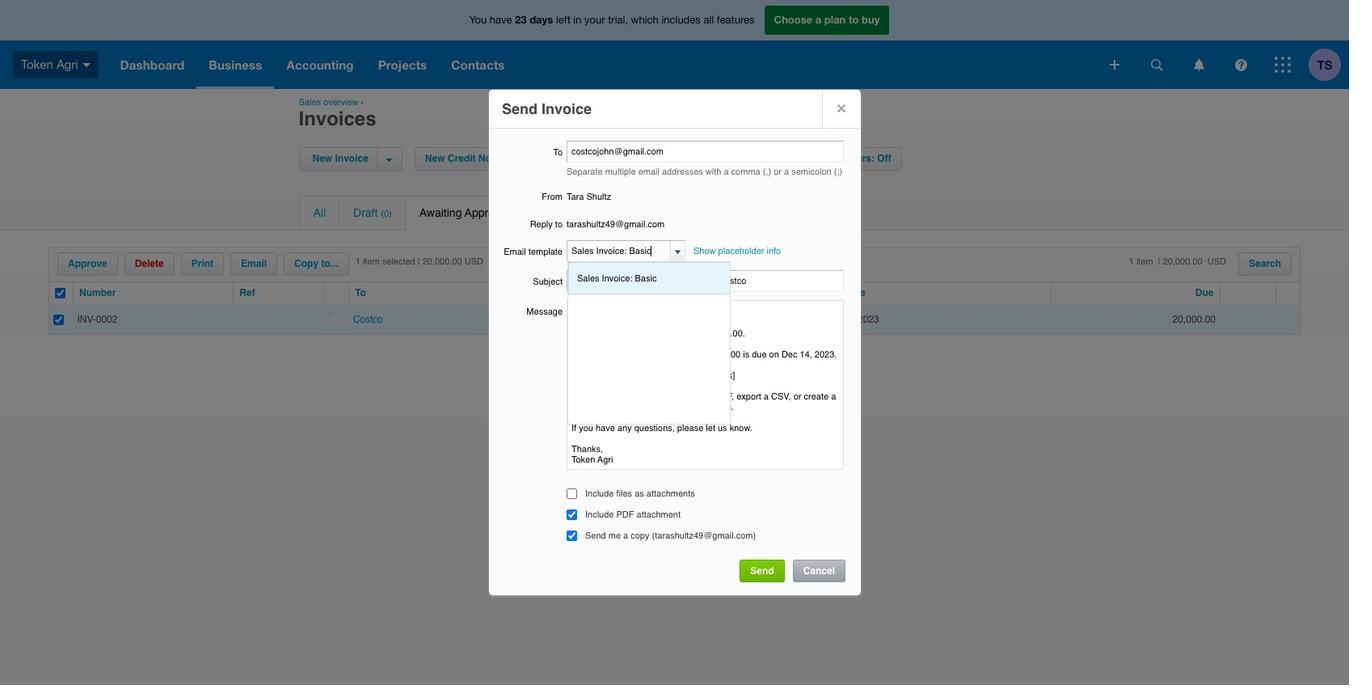 Task type: describe. For each thing, give the bounding box(es) containing it.
2 horizontal spatial invoice
[[786, 153, 819, 164]]

you
[[470, 14, 487, 26]]

left
[[556, 14, 571, 26]]

separate
[[567, 167, 603, 177]]

include pdf attachment
[[586, 510, 681, 520]]

selected
[[382, 256, 416, 267]]

send for send
[[751, 565, 775, 577]]

new for new credit note
[[425, 153, 445, 164]]

approval
[[465, 206, 509, 219]]

dec 14, 2023
[[822, 313, 885, 325]]

semicolon
[[792, 167, 832, 177]]

addresses
[[662, 167, 703, 177]]

multiple
[[606, 167, 636, 177]]

1 date from the left
[[608, 287, 629, 298]]

you have 23 days left in your trial, which includes all features
[[470, 13, 755, 26]]

show
[[694, 246, 716, 256]]

number
[[79, 287, 116, 298]]

draft
[[353, 206, 378, 219]]

off
[[878, 153, 892, 164]]

invoice:
[[602, 273, 633, 284]]

Include PDF attachment checkbox
[[567, 510, 577, 520]]

awaiting approval
[[420, 206, 513, 219]]

token agri button
[[0, 40, 108, 89]]

sales overview link
[[299, 97, 359, 108]]

send link
[[740, 560, 785, 582]]

attachment
[[637, 510, 681, 520]]

send statements link
[[524, 148, 622, 170]]

awaiting
[[420, 206, 462, 219]]

files
[[617, 489, 633, 499]]

credit
[[448, 153, 476, 164]]

tara
[[567, 192, 584, 202]]

1 item                          | 20,000.00                              usd
[[1130, 256, 1227, 267]]

placeholder
[[719, 246, 765, 256]]

Message text field
[[567, 300, 844, 470]]

number link
[[79, 287, 116, 299]]

ts banner
[[0, 0, 1350, 89]]

email link
[[231, 253, 277, 275]]

new credit note link
[[416, 148, 510, 170]]

(;)
[[834, 167, 843, 177]]

shultz
[[587, 192, 611, 202]]

a right 'me'
[[624, 531, 629, 541]]

invoice for send invoice
[[542, 100, 592, 117]]

which
[[631, 14, 659, 26]]

import
[[645, 153, 676, 164]]

›
[[361, 97, 364, 108]]

send for send me a copy (tarashultz49@gmail.com)
[[586, 531, 606, 541]]

import link
[[636, 148, 685, 170]]

0 horizontal spatial svg image
[[1110, 60, 1120, 70]]

invoices
[[299, 108, 377, 130]]

include for include files as attachments
[[586, 489, 614, 499]]

all
[[704, 14, 714, 26]]

new credit note
[[425, 153, 500, 164]]

includes
[[662, 14, 701, 26]]

1 horizontal spatial svg image
[[1194, 59, 1205, 71]]

to inside ts banner
[[849, 13, 859, 26]]

basic
[[635, 273, 657, 284]]

new for new invoice
[[313, 153, 333, 164]]

(,)
[[763, 167, 772, 177]]

2 date from the left
[[845, 287, 866, 298]]

ref link
[[240, 287, 255, 299]]

|
[[418, 256, 420, 267]]

approve
[[68, 258, 107, 269]]

due link
[[1196, 287, 1214, 299]]

tarashultz49@gmail.com
[[567, 219, 665, 230]]

a right or
[[785, 167, 789, 177]]

ts button
[[1309, 40, 1350, 89]]

2 horizontal spatial svg image
[[1275, 57, 1292, 73]]

0 vertical spatial 20,000.00
[[423, 256, 462, 267]]

new invoice link
[[309, 148, 377, 170]]

comma
[[732, 167, 761, 177]]

or
[[774, 167, 782, 177]]

to link
[[355, 287, 366, 299]]

copy
[[631, 531, 650, 541]]

all
[[313, 206, 326, 219]]

export
[[709, 153, 739, 164]]

1 item selected | 20,000.00 usd
[[356, 256, 484, 267]]

email
[[639, 167, 660, 177]]

send invoice
[[502, 100, 592, 117]]

subject
[[533, 277, 563, 287]]

with
[[706, 167, 722, 177]]

ref
[[240, 287, 255, 298]]

awaiting approval link
[[406, 197, 536, 230]]

approve link
[[58, 253, 117, 275]]

a inside ts banner
[[816, 13, 822, 26]]

copy to... link
[[285, 253, 348, 275]]

sales for sales invoice: basic
[[577, 273, 600, 284]]

attachments
[[647, 489, 695, 499]]

dec
[[822, 313, 839, 325]]

due date
[[824, 287, 866, 298]]

send for send statements
[[533, 153, 557, 164]]



Task type: vqa. For each thing, say whether or not it's contained in the screenshot.
all
yes



Task type: locate. For each thing, give the bounding box(es) containing it.
1 vertical spatial to
[[355, 287, 366, 298]]

1 vertical spatial sales
[[577, 273, 600, 284]]

show placeholder info link
[[694, 246, 781, 256]]

0 horizontal spatial invoice
[[335, 153, 369, 164]]

reminders:
[[822, 153, 875, 164]]

sales inside sales overview › invoices
[[299, 97, 321, 108]]

0 horizontal spatial sales
[[299, 97, 321, 108]]

1 horizontal spatial new
[[425, 153, 445, 164]]

all link
[[300, 197, 339, 230]]

email inside email link
[[241, 258, 267, 269]]

To text field
[[567, 141, 844, 163]]

1 1 from the left
[[356, 256, 361, 267]]

1 horizontal spatial email
[[504, 247, 526, 257]]

svg image inside token agri popup button
[[82, 63, 90, 67]]

to
[[849, 13, 859, 26], [555, 219, 563, 230]]

sales for sales overview › invoices
[[299, 97, 321, 108]]

item for 1 item                          | 20,000.00                              usd
[[1137, 256, 1154, 267]]

search
[[1250, 258, 1282, 269]]

1 for 1 item selected | 20,000.00 usd
[[356, 256, 361, 267]]

2 horizontal spatial svg image
[[1235, 59, 1248, 71]]

0 horizontal spatial to
[[355, 287, 366, 298]]

due for due link
[[1196, 287, 1214, 298]]

23
[[515, 13, 527, 26]]

1 vertical spatial include
[[586, 510, 614, 520]]

new left the credit
[[425, 153, 445, 164]]

overview
[[324, 97, 359, 108]]

cancel link
[[793, 560, 846, 582]]

email for email template
[[504, 247, 526, 257]]

0002
[[96, 313, 118, 325]]

trial,
[[608, 14, 628, 26]]

1 horizontal spatial 20,000.00
[[1173, 313, 1216, 325]]

1 horizontal spatial 1
[[1130, 256, 1135, 267]]

date down invoice:
[[608, 287, 629, 298]]

invoice up semicolon
[[786, 153, 819, 164]]

(tarashultz49@gmail.com)
[[652, 531, 756, 541]]

include for include pdf attachment
[[586, 510, 614, 520]]

svg image
[[1275, 57, 1292, 73], [1194, 59, 1205, 71], [82, 63, 90, 67]]

pdf
[[617, 510, 635, 520]]

send up "send statements"
[[502, 100, 538, 117]]

invoice reminders:                                  off
[[786, 153, 892, 164]]

2 item from the left
[[1137, 256, 1154, 267]]

0 vertical spatial to
[[554, 147, 563, 158]]

1 item from the left
[[363, 256, 380, 267]]

0 horizontal spatial new
[[313, 153, 333, 164]]

send left 'me'
[[586, 531, 606, 541]]

search link
[[1240, 253, 1292, 275]]

1 horizontal spatial date
[[845, 287, 866, 298]]

date link
[[608, 287, 629, 299]]

cancel
[[804, 565, 835, 577]]

your
[[585, 14, 605, 26]]

1 horizontal spatial item
[[1137, 256, 1154, 267]]

Include files as attachments checkbox
[[567, 489, 577, 499]]

include left 'pdf'
[[586, 510, 614, 520]]

a left plan
[[816, 13, 822, 26]]

delete
[[135, 258, 164, 269]]

sales left "overview"
[[299, 97, 321, 108]]

1 due from the left
[[824, 287, 842, 298]]

choose a plan to buy
[[774, 13, 880, 26]]

1 for 1 item                          | 20,000.00                              usd
[[1130, 256, 1135, 267]]

to up from at top
[[554, 147, 563, 158]]

svg image
[[1151, 59, 1163, 71], [1235, 59, 1248, 71], [1110, 60, 1120, 70]]

0 vertical spatial sales
[[299, 97, 321, 108]]

note
[[479, 153, 500, 164]]

show placeholder info
[[694, 246, 781, 256]]

have
[[490, 14, 512, 26]]

to right reply
[[555, 219, 563, 230]]

new down invoices
[[313, 153, 333, 164]]

date
[[608, 287, 629, 298], [845, 287, 866, 298]]

0 horizontal spatial 1
[[356, 256, 361, 267]]

1 horizontal spatial to
[[849, 13, 859, 26]]

email
[[504, 247, 526, 257], [241, 258, 267, 269]]

ts
[[1318, 57, 1333, 72]]

0 horizontal spatial due
[[824, 287, 842, 298]]

due for due date
[[824, 287, 842, 298]]

sales
[[299, 97, 321, 108], [577, 273, 600, 284]]

inv-
[[77, 313, 96, 325]]

0 horizontal spatial item
[[363, 256, 380, 267]]

email left "template" on the top of page
[[504, 247, 526, 257]]

1 vertical spatial email
[[241, 258, 267, 269]]

2 include from the top
[[586, 510, 614, 520]]

copy to...
[[294, 258, 339, 269]]

1 include from the top
[[586, 489, 614, 499]]

invoice reminders:                                  off link
[[763, 148, 902, 170]]

send
[[502, 100, 538, 117], [533, 153, 557, 164], [586, 531, 606, 541], [751, 565, 775, 577]]

include left files
[[586, 489, 614, 499]]

sales overview › invoices
[[299, 97, 377, 130]]

agri
[[57, 57, 78, 71]]

due up dec
[[824, 287, 842, 298]]

1 new from the left
[[313, 153, 333, 164]]

sales invoice: basic
[[577, 273, 657, 284]]

to...
[[321, 258, 339, 269]]

a
[[816, 13, 822, 26], [724, 167, 729, 177], [785, 167, 789, 177], [624, 531, 629, 541]]

1 horizontal spatial invoice
[[542, 100, 592, 117]]

sales left invoice:
[[577, 273, 600, 284]]

0 horizontal spatial date
[[608, 287, 629, 298]]

due date link
[[824, 287, 866, 299]]

send left cancel
[[751, 565, 775, 577]]

choose
[[774, 13, 813, 26]]

None checkbox
[[55, 288, 66, 299], [53, 314, 64, 325], [55, 288, 66, 299], [53, 314, 64, 325]]

1 vertical spatial to
[[555, 219, 563, 230]]

Subject text field
[[567, 270, 844, 292]]

0 horizontal spatial email
[[241, 258, 267, 269]]

invoice up "send statements"
[[542, 100, 592, 117]]

delete link
[[125, 253, 174, 275]]

1 horizontal spatial to
[[554, 147, 563, 158]]

costco link
[[353, 313, 383, 325]]

buy
[[862, 13, 880, 26]]

to left buy
[[849, 13, 859, 26]]

plan
[[825, 13, 846, 26]]

to up costco link at the top left of page
[[355, 287, 366, 298]]

print
[[191, 258, 214, 269]]

invoice for new invoice
[[335, 153, 369, 164]]

due down 1 item                          | 20,000.00                              usd
[[1196, 287, 1214, 298]]

1 horizontal spatial sales
[[577, 273, 600, 284]]

email up 'ref'
[[241, 258, 267, 269]]

0 horizontal spatial to
[[555, 219, 563, 230]]

2023
[[858, 313, 880, 325]]

token agri
[[21, 57, 78, 71]]

features
[[717, 14, 755, 26]]

1 vertical spatial 20,000.00
[[1173, 313, 1216, 325]]

send up from at top
[[533, 153, 557, 164]]

send statements
[[533, 153, 612, 164]]

item for 1 item selected | 20,000.00 usd
[[363, 256, 380, 267]]

(0)
[[381, 209, 392, 219]]

1 horizontal spatial svg image
[[1151, 59, 1163, 71]]

None text field
[[568, 241, 670, 261]]

a right with
[[724, 167, 729, 177]]

1
[[356, 256, 361, 267], [1130, 256, 1135, 267]]

template
[[529, 247, 563, 257]]

from
[[542, 192, 563, 202]]

date up dec 14, 2023
[[845, 287, 866, 298]]

0 horizontal spatial svg image
[[82, 63, 90, 67]]

2 due from the left
[[1196, 287, 1214, 298]]

0 vertical spatial to
[[849, 13, 859, 26]]

2 1 from the left
[[1130, 256, 1135, 267]]

reply to tarashultz49@gmail.com
[[530, 219, 665, 230]]

message
[[527, 307, 563, 317]]

in
[[574, 14, 582, 26]]

as
[[635, 489, 644, 499]]

costco
[[353, 313, 383, 325]]

print link
[[182, 253, 223, 275]]

0 vertical spatial email
[[504, 247, 526, 257]]

invoice down invoices
[[335, 153, 369, 164]]

separate multiple email addresses with a comma (,) or a semicolon (;)
[[567, 167, 843, 177]]

send for send invoice
[[502, 100, 538, 117]]

send me a copy (tarashultz49@gmail.com)
[[586, 531, 756, 541]]

include files as attachments
[[586, 489, 695, 499]]

Send me a copy (tarashultz49@gmail.com) checkbox
[[567, 531, 577, 541]]

info
[[767, 246, 781, 256]]

copy
[[294, 258, 319, 269]]

0 horizontal spatial 20,000.00
[[423, 256, 462, 267]]

2 new from the left
[[425, 153, 445, 164]]

from tara shultz
[[542, 192, 611, 202]]

include
[[586, 489, 614, 499], [586, 510, 614, 520]]

1 horizontal spatial due
[[1196, 287, 1214, 298]]

me
[[609, 531, 621, 541]]

0 vertical spatial include
[[586, 489, 614, 499]]

reply
[[530, 219, 553, 230]]

20,000.00 down due link
[[1173, 313, 1216, 325]]

20,000.00 right |
[[423, 256, 462, 267]]

email for email
[[241, 258, 267, 269]]



